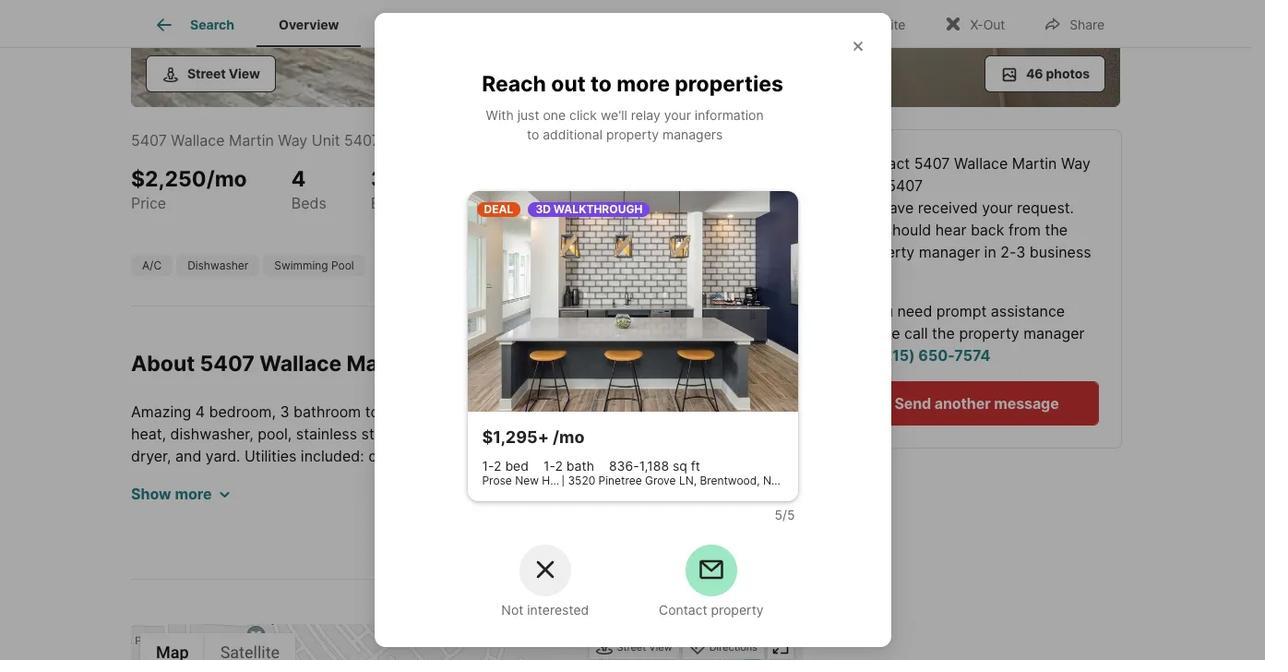 Task type: vqa. For each thing, say whether or not it's contained in the screenshot.
floor
yes



Task type: locate. For each thing, give the bounding box(es) containing it.
menu bar
[[140, 633, 295, 660]]

1 vertical spatial unit
[[855, 176, 883, 194]]

raleigh.
[[463, 403, 518, 421]]

46
[[1026, 65, 1044, 81]]

3d
[[536, 202, 551, 216]]

master
[[198, 646, 246, 660]]

4 up dishwasher,
[[196, 403, 205, 421]]

new
[[515, 474, 539, 487]]

with down downstairs
[[421, 558, 451, 576]]

1
[[297, 536, 304, 554]]

1 horizontal spatial unit
[[470, 350, 513, 376]]

in left 2- at top right
[[985, 242, 997, 261]]

pet
[[221, 469, 244, 488]]

a right the by
[[647, 491, 655, 510]]

townhome down responsible
[[670, 513, 746, 532]]

5 / 5
[[775, 507, 795, 523]]

walk-
[[352, 646, 390, 660]]

updated down the raleigh.
[[475, 425, 533, 443]]

of
[[579, 558, 593, 576]]

/mo inside 🤔 dialog
[[553, 427, 585, 447]]

5407 up have
[[887, 176, 923, 194]]

yard.
[[206, 447, 240, 465]]

1 vertical spatial 7574
[[304, 491, 338, 510]]

0 vertical spatial to
[[591, 71, 612, 97]]

1 horizontal spatial bedroom
[[541, 513, 605, 532]]

flooring
[[409, 602, 462, 621]]

beds
[[291, 194, 327, 213]]

try
[[544, 347, 577, 376]]

have
[[881, 198, 914, 216]]

650- down "friendly."
[[270, 491, 304, 510]]

2 horizontal spatial unit
[[855, 176, 883, 194]]

living right of
[[597, 558, 633, 576]]

interested
[[527, 602, 589, 618]]

7574 down date on the bottom left of page
[[304, 491, 338, 510]]

send
[[895, 394, 932, 412]]

in
[[985, 242, 997, 261], [446, 403, 459, 421], [390, 646, 402, 660]]

5407 up $2,250
[[131, 131, 167, 149]]

manager down assistance
[[1024, 324, 1085, 342]]

floor
[[261, 536, 293, 554], [401, 580, 433, 598], [297, 602, 329, 621]]

included: down stainless
[[301, 447, 364, 465]]

1 horizontal spatial floor
[[297, 602, 329, 621]]

responsible
[[660, 491, 740, 510]]

0 vertical spatial a
[[647, 491, 655, 510]]

just
[[518, 107, 540, 123]]

1 vertical spatial 5407 wallace martin way unit 5407
[[855, 154, 1091, 194]]

0 horizontal spatial 7574
[[304, 491, 338, 510]]

0 horizontal spatial living
[[131, 602, 167, 621]]

room up suit in the left of the page
[[172, 602, 207, 621]]

1 horizontal spatial 2
[[555, 458, 563, 474]]

in left closets
[[390, 646, 402, 660]]

photos
[[1046, 65, 1090, 81]]

3 down from
[[1016, 242, 1026, 261]]

1 vertical spatial martin
[[1012, 154, 1057, 172]]

sq
[[673, 458, 688, 474]]

property up days.
[[855, 242, 915, 261]]

floor up excellent
[[261, 536, 293, 554]]

1 horizontal spatial 650-
[[919, 346, 955, 364]]

street view button down granite at the right bottom of the page
[[592, 635, 677, 660]]

price
[[131, 194, 166, 213]]

martin up $2,250 /mo price
[[229, 131, 274, 149]]

2 horizontal spatial martin
[[1012, 154, 1057, 172]]

1 horizontal spatial on
[[375, 536, 392, 554]]

property up included).
[[711, 602, 764, 618]]

plan. up first
[[333, 602, 367, 621]]

floor down pool
[[401, 580, 433, 598]]

downstairs
[[396, 536, 473, 554]]

1 2 from the left
[[494, 458, 502, 474]]

to
[[591, 71, 612, 97], [527, 127, 539, 143], [343, 491, 357, 510]]

0 horizontal spatial included:
[[301, 447, 364, 465]]

1 vertical spatial floor
[[401, 580, 433, 598]]

1 horizontal spatial townhome
[[670, 513, 746, 532]]

1 vertical spatial the
[[932, 324, 955, 342]]

/mo inside $2,250 /mo price
[[206, 166, 247, 192]]

0 vertical spatial /mo
[[206, 166, 247, 192]]

view down granite at the right bottom of the page
[[649, 641, 673, 654]]

swimming pool
[[274, 258, 354, 272]]

the
[[1045, 220, 1068, 239], [932, 324, 955, 342], [625, 469, 647, 488]]

included:
[[595, 403, 658, 421], [301, 447, 364, 465]]

2 horizontal spatial the
[[1045, 220, 1068, 239]]

- right included).
[[772, 624, 779, 643]]

at down please
[[855, 346, 869, 364]]

1 horizontal spatial a
[[325, 580, 333, 598]]

room
[[172, 602, 207, 621], [465, 624, 501, 643]]

to left 'learn'
[[343, 491, 357, 510]]

1 vertical spatial street view button
[[592, 635, 677, 660]]

5407 up 3 baths
[[344, 131, 378, 149]]

0 horizontal spatial contact
[[659, 602, 708, 618]]

2 vertical spatial the
[[625, 469, 647, 488]]

0 vertical spatial landlord
[[744, 491, 801, 510]]

distance
[[692, 536, 752, 554]]

3
[[371, 166, 385, 192], [1016, 242, 1026, 261], [280, 403, 290, 421], [620, 513, 629, 532], [761, 513, 771, 532]]

650- inside "amazing 4 bedroom, 3 bathroom townhouse in raleigh. amenities included: central air, central heat, dishwasher, pool, stainless steel appliance, updated kitchen, updated bathroom, washer dryer, and yard. utilities included: cable, electricity, heat, gas, internet, air conditioning and water. is not pet friendly. date available: oct 15th 2023. please submit the form on this page or contact nag at 215-650-7574 to learn more. this property is managed by a responsible landlord using avail landlord software. comfortable and luxurious 4 bedroom - 3 bath townhome - 3 bedrooms second floor 1 bedroom on downstairs public schools are at walkable distance nice community with excellent swimming pool with 1850 square feet of living space, property features classic details and a fabulous floor plan. exceptional townhome features: - dramatic living room with a open floor plan. vinyl flooring . - spacious kitchen with granite countertops, - guest suit with full bath on first floor. - laundry room upstairs (washer and dryer included). - exquisite master bedroom with walk-in closets and ensuite bath. - two addition"
[[270, 491, 304, 510]]

bedroom down managed
[[541, 513, 605, 532]]

0 horizontal spatial wallace
[[171, 131, 225, 149]]

2-
[[1001, 242, 1016, 261]]

1 horizontal spatial 5
[[787, 507, 795, 523]]

property
[[606, 127, 659, 143], [855, 242, 915, 261], [959, 324, 1020, 342], [477, 491, 537, 510], [688, 558, 748, 576], [711, 602, 764, 618]]

with just one click we'll relay your information to additional property managers
[[486, 107, 764, 143]]

$1,295+
[[482, 427, 549, 447]]

2 horizontal spatial at
[[855, 346, 869, 364]]

bedroom down "full"
[[251, 646, 314, 660]]

0 horizontal spatial updated
[[475, 425, 533, 443]]

contact up have
[[855, 154, 914, 172]]

1 5 from the left
[[775, 507, 783, 523]]

1- left | at the left of the page
[[544, 458, 555, 474]]

2 5 from the left
[[787, 507, 795, 523]]

features
[[131, 580, 189, 598]]

2 vertical spatial floor
[[297, 602, 329, 621]]

assistance
[[991, 301, 1065, 320]]

1 horizontal spatial street
[[617, 641, 646, 654]]

0 vertical spatial included:
[[595, 403, 658, 421]]

1 vertical spatial manager
[[1024, 324, 1085, 342]]

0 vertical spatial 4
[[291, 166, 306, 192]]

property inside we have received your request. you should hear back from the property manager in 2-3 business days.
[[855, 242, 915, 261]]

property inside with just one click we'll relay your information to additional property managers
[[606, 127, 659, 143]]

0 vertical spatial your
[[664, 107, 691, 123]]

about 5407 wallace martin way unit 5407
[[131, 350, 572, 376]]

650- down call
[[919, 346, 955, 364]]

laundry
[[404, 624, 461, 643]]

2 1- from the left
[[544, 458, 555, 474]]

in inside we have received your request. you should hear back from the property manager in 2-3 business days.
[[985, 242, 997, 261]]

not interested
[[502, 602, 589, 618]]

2 central from the left
[[740, 403, 788, 421]]

1 vertical spatial your
[[982, 198, 1013, 216]]

2 for bed
[[494, 458, 502, 474]]

luxurious
[[461, 513, 524, 532]]

street view button down search
[[146, 55, 276, 92]]

townhome down of
[[560, 580, 636, 598]]

on down comfortable
[[375, 536, 392, 554]]

1 vertical spatial way
[[1062, 154, 1091, 172]]

bedroom
[[308, 536, 371, 554]]

1 vertical spatial contact
[[659, 602, 708, 618]]

(215) 650-7574 link
[[873, 346, 991, 364]]

1 vertical spatial heat,
[[491, 447, 526, 465]]

swimming
[[274, 258, 328, 272]]

send another message button
[[855, 381, 1099, 425]]

1 horizontal spatial 5407 wallace martin way unit 5407
[[855, 154, 1091, 194]]

floor.
[[354, 624, 389, 643]]

1 horizontal spatial bath
[[567, 458, 594, 474]]

1 horizontal spatial heat,
[[491, 447, 526, 465]]

2 2 from the left
[[555, 458, 563, 474]]

0 horizontal spatial 650-
[[270, 491, 304, 510]]

your inside we have received your request. you should hear back from the property manager in 2-3 business days.
[[982, 198, 1013, 216]]

landlord down nc
[[744, 491, 801, 510]]

fabulous
[[337, 580, 397, 598]]

townhouse
[[365, 403, 442, 421]]

0 horizontal spatial to
[[343, 491, 357, 510]]

contact inside 🤔 dialog
[[659, 602, 708, 618]]

plan. up .
[[437, 580, 471, 598]]

to down just
[[527, 127, 539, 143]]

0 horizontal spatial 2
[[494, 458, 502, 474]]

your inside with just one click we'll relay your information to additional property managers
[[664, 107, 691, 123]]

0 vertical spatial plan.
[[437, 580, 471, 598]]

contact down features: at the bottom of the page
[[659, 602, 708, 618]]

guest
[[131, 624, 172, 643]]

0 horizontal spatial room
[[172, 602, 207, 621]]

5407 wallace martin way unit 5407
[[131, 131, 378, 149], [855, 154, 1091, 194]]

7574 down prompt
[[955, 346, 991, 364]]

property inside if you need prompt assistance please call the property manager at
[[959, 324, 1020, 342]]

overview tab
[[257, 3, 361, 47]]

map region
[[0, 603, 846, 660]]

the inside "amazing 4 bedroom, 3 bathroom townhouse in raleigh. amenities included: central air, central heat, dishwasher, pool, stainless steel appliance, updated kitchen, updated bathroom, washer dryer, and yard. utilities included: cable, electricity, heat, gas, internet, air conditioning and water. is not pet friendly. date available: oct 15th 2023. please submit the form on this page or contact nag at 215-650-7574 to learn more. this property is managed by a responsible landlord using avail landlord software. comfortable and luxurious 4 bedroom - 3 bath townhome - 3 bedrooms second floor 1 bedroom on downstairs public schools are at walkable distance nice community with excellent swimming pool with 1850 square feet of living space, property features classic details and a fabulous floor plan. exceptional townhome features: - dramatic living room with a open floor plan. vinyl flooring . - spacious kitchen with granite countertops, - guest suit with full bath on first floor. - laundry room upstairs (washer and dryer included). - exquisite master bedroom with walk-in closets and ensuite bath. - two addition"
[[625, 469, 647, 488]]

1,850 sq ft
[[455, 166, 513, 213]]

street
[[187, 65, 226, 81], [617, 641, 646, 654]]

dramatic
[[720, 580, 783, 598]]

room down .
[[465, 624, 501, 643]]

included: up air
[[595, 403, 658, 421]]

1 horizontal spatial included:
[[595, 403, 658, 421]]

0 horizontal spatial in
[[390, 646, 402, 660]]

with up (washer
[[608, 602, 638, 621]]

tab list
[[131, 0, 728, 47]]

1 horizontal spatial martin
[[347, 350, 415, 376]]

contact for contact property
[[659, 602, 708, 618]]

0 horizontal spatial street view
[[187, 65, 260, 81]]

0 vertical spatial living
[[597, 558, 633, 576]]

with
[[212, 558, 242, 576], [421, 558, 451, 576], [211, 602, 241, 621], [608, 602, 638, 621], [206, 624, 236, 643], [318, 646, 348, 660]]

and down excellent
[[294, 580, 321, 598]]

1 vertical spatial 650-
[[270, 491, 304, 510]]

amazing
[[131, 403, 191, 421]]

3 up baths
[[371, 166, 385, 192]]

(215)
[[877, 346, 915, 364]]

5 up nice
[[775, 507, 783, 523]]

1 1- from the left
[[482, 458, 494, 474]]

central up bathroom,
[[663, 403, 711, 421]]

0 horizontal spatial 5407 wallace martin way unit 5407
[[131, 131, 378, 149]]

1 tab from the left
[[361, 3, 466, 47]]

way up the townhouse
[[420, 350, 465, 376]]

hear
[[936, 220, 967, 239]]

0 vertical spatial contact
[[855, 154, 914, 172]]

pool
[[387, 558, 417, 576]]

amenities
[[522, 403, 591, 421]]

street view down granite at the right bottom of the page
[[617, 641, 673, 654]]

0 horizontal spatial way
[[278, 131, 308, 149]]

street view
[[187, 65, 260, 81], [617, 641, 673, 654]]

steel
[[361, 425, 395, 443]]

1 image image from the left
[[131, 0, 824, 107]]

not
[[502, 602, 524, 618]]

5407 up amenities
[[517, 350, 572, 376]]

street view down search
[[187, 65, 260, 81]]

image image
[[131, 0, 824, 107], [832, 0, 1121, 107]]

- right countertops, at the right bottom of the page
[[788, 602, 795, 621]]

1-2 bed
[[482, 458, 529, 474]]

1 vertical spatial to
[[527, 127, 539, 143]]

/mo for $1,295+
[[553, 427, 585, 447]]

1 horizontal spatial central
[[740, 403, 788, 421]]

feet
[[547, 558, 575, 576]]

1 vertical spatial included:
[[301, 447, 364, 465]]

1 vertical spatial bath
[[265, 624, 297, 643]]

4 up schools on the bottom of page
[[528, 513, 537, 532]]

martin up the townhouse
[[347, 350, 415, 376]]

overview
[[279, 17, 339, 33]]

landlord up "second"
[[209, 513, 266, 532]]

7574 inside "amazing 4 bedroom, 3 bathroom townhouse in raleigh. amenities included: central air, central heat, dishwasher, pool, stainless steel appliance, updated kitchen, updated bathroom, washer dryer, and yard. utilities included: cable, electricity, heat, gas, internet, air conditioning and water. is not pet friendly. date available: oct 15th 2023. please submit the form on this page or contact nag at 215-650-7574 to learn more. this property is managed by a responsible landlord using avail landlord software. comfortable and luxurious 4 bedroom - 3 bath townhome - 3 bedrooms second floor 1 bedroom on downstairs public schools are at walkable distance nice community with excellent swimming pool with 1850 square feet of living space, property features classic details and a fabulous floor plan. exceptional townhome features: - dramatic living room with a open floor plan. vinyl flooring . - spacious kitchen with granite countertops, - guest suit with full bath on first floor. - laundry room upstairs (washer and dryer included). - exquisite master bedroom with walk-in closets and ensuite bath. - two addition"
[[304, 491, 338, 510]]

nice
[[756, 536, 788, 554]]

way inside 5407 wallace martin way unit 5407
[[1062, 154, 1091, 172]]

tab
[[361, 3, 466, 47], [466, 3, 558, 47], [558, 3, 714, 47]]

5407 up bedroom,
[[200, 350, 255, 376]]

avail
[[173, 513, 205, 532]]

your up back at right
[[982, 198, 1013, 216]]

3 up pool,
[[280, 403, 290, 421]]

1 horizontal spatial room
[[465, 624, 501, 643]]

(washer
[[565, 624, 622, 643]]

nag
[[188, 491, 217, 510]]

from
[[1009, 220, 1041, 239]]

wallace up $2,250
[[171, 131, 225, 149]]

0 horizontal spatial floor
[[261, 536, 293, 554]]

0 vertical spatial way
[[278, 131, 308, 149]]

1- left bed
[[482, 458, 494, 474]]

650-
[[919, 346, 955, 364], [270, 491, 304, 510]]

updated up air
[[596, 425, 655, 443]]

4 up beds
[[291, 166, 306, 192]]

heat,
[[131, 425, 166, 443], [491, 447, 526, 465]]

central up washer
[[740, 403, 788, 421]]

heat, down $1,295+
[[491, 447, 526, 465]]

bath inside 🤔 dialog
[[567, 458, 594, 474]]

manager down "hear"
[[919, 242, 980, 261]]

0 vertical spatial 5407 wallace martin way unit 5407
[[131, 131, 378, 149]]

5 down 27604
[[787, 507, 795, 523]]

0 horizontal spatial a
[[245, 602, 254, 621]]

1 horizontal spatial 7574
[[955, 346, 991, 364]]

street down search
[[187, 65, 226, 81]]

1 vertical spatial in
[[446, 403, 459, 421]]

vinyl
[[371, 602, 404, 621]]

$2,250 /mo price
[[131, 166, 247, 213]]

1 horizontal spatial your
[[982, 198, 1013, 216]]

1 horizontal spatial wallace
[[260, 350, 342, 376]]

1 horizontal spatial to
[[527, 127, 539, 143]]

bath right | at the left of the page
[[567, 458, 594, 474]]

ft
[[691, 458, 701, 474]]

2 for bath
[[555, 458, 563, 474]]

the up "business"
[[1045, 220, 1068, 239]]

0 vertical spatial 650-
[[919, 346, 955, 364]]

0 horizontal spatial manager
[[919, 242, 980, 261]]

5407 wallace martin way unit 5407 up received
[[855, 154, 1091, 194]]

at down pet
[[221, 491, 235, 510]]

on right the "sq"
[[688, 469, 705, 488]]

5407 wallace martin way unit 5407 up 4 beds
[[131, 131, 378, 149]]

1 vertical spatial plan.
[[333, 602, 367, 621]]

1 horizontal spatial plan.
[[437, 580, 471, 598]]

/mo left 4 beds
[[206, 166, 247, 192]]

martin up request.
[[1012, 154, 1057, 172]]

manager
[[919, 242, 980, 261], [1024, 324, 1085, 342]]

215-
[[239, 491, 270, 510]]

0 vertical spatial the
[[1045, 220, 1068, 239]]

1 horizontal spatial manager
[[1024, 324, 1085, 342]]

wallace
[[171, 131, 225, 149], [954, 154, 1008, 172], [260, 350, 342, 376]]

square
[[494, 558, 543, 576]]

dryer
[[657, 624, 695, 643]]

floor up first
[[297, 602, 329, 621]]

unit down 🤔
[[470, 350, 513, 376]]

share
[[1070, 16, 1105, 32]]

15th
[[444, 469, 474, 488]]

wallace up bathroom
[[260, 350, 342, 376]]

friendly.
[[248, 469, 304, 488]]

bath down open
[[265, 624, 297, 643]]

living up guest
[[131, 602, 167, 621]]

2 horizontal spatial to
[[591, 71, 612, 97]]

0 horizontal spatial /mo
[[206, 166, 247, 192]]

1 horizontal spatial image image
[[832, 0, 1121, 107]]

1 horizontal spatial 1-
[[544, 458, 555, 474]]

0 horizontal spatial central
[[663, 403, 711, 421]]

property down distance
[[688, 558, 748, 576]]

0 vertical spatial at
[[855, 346, 869, 364]]

contact
[[855, 154, 914, 172], [659, 602, 708, 618]]

0 horizontal spatial townhome
[[560, 580, 636, 598]]

manager inside we have received your request. you should hear back from the property manager in 2-3 business days.
[[919, 242, 980, 261]]

ln,
[[679, 474, 697, 487]]

property down prompt
[[959, 324, 1020, 342]]

0 horizontal spatial your
[[664, 107, 691, 123]]

1 vertical spatial landlord
[[209, 513, 266, 532]]

in up the appliance,
[[446, 403, 459, 421]]

the up (215) 650-7574
[[932, 324, 955, 342]]

bath
[[567, 458, 594, 474], [265, 624, 297, 643]]

1 horizontal spatial at
[[609, 536, 623, 554]]

stainless
[[296, 425, 357, 443]]

0 horizontal spatial landlord
[[209, 513, 266, 532]]



Task type: describe. For each thing, give the bounding box(es) containing it.
- right .
[[474, 602, 481, 621]]

martin inside 5407 wallace martin way unit 5407
[[1012, 154, 1057, 172]]

and up is
[[175, 447, 202, 465]]

with
[[486, 107, 514, 123]]

bedrooms
[[131, 536, 201, 554]]

1 vertical spatial room
[[465, 624, 501, 643]]

swimming
[[313, 558, 383, 576]]

1- for 1-2 bath
[[544, 458, 555, 474]]

1 vertical spatial street
[[617, 641, 646, 654]]

3 baths
[[371, 166, 411, 213]]

1 vertical spatial a
[[325, 580, 333, 598]]

2 vertical spatial martin
[[347, 350, 415, 376]]

classic
[[193, 580, 240, 598]]

back
[[971, 220, 1005, 239]]

0 vertical spatial bedroom
[[541, 513, 605, 532]]

1 horizontal spatial living
[[597, 558, 633, 576]]

with down first
[[318, 646, 348, 660]]

property down prose
[[477, 491, 537, 510]]

2 horizontal spatial on
[[688, 469, 705, 488]]

0 vertical spatial street view
[[187, 65, 260, 81]]

out
[[551, 71, 586, 97]]

open
[[258, 602, 293, 621]]

- up nice
[[750, 513, 757, 532]]

bath
[[633, 513, 665, 532]]

1- for 1-2 bed
[[482, 458, 494, 474]]

1 vertical spatial on
[[375, 536, 392, 554]]

0 horizontal spatial 4
[[196, 403, 205, 421]]

tab list containing search
[[131, 0, 728, 47]]

manager inside if you need prompt assistance please call the property manager at
[[1024, 324, 1085, 342]]

2 updated from the left
[[596, 425, 655, 443]]

if
[[855, 301, 864, 320]]

walkable
[[627, 536, 688, 554]]

- down vinyl
[[393, 624, 400, 643]]

836-
[[609, 458, 639, 474]]

3 inside we have received your request. you should hear back from the property manager in 2-3 business days.
[[1016, 242, 1026, 261]]

first
[[322, 624, 350, 643]]

and up page
[[738, 447, 764, 465]]

3d walkthrough
[[536, 202, 643, 216]]

the inside if you need prompt assistance please call the property manager at
[[932, 324, 955, 342]]

x-out
[[971, 16, 1006, 32]]

space,
[[637, 558, 684, 576]]

2023.
[[479, 469, 519, 488]]

3 left 5 / 5 at right
[[761, 513, 771, 532]]

🤔
[[482, 311, 509, 343]]

0 vertical spatial view
[[229, 65, 260, 81]]

4 beds
[[291, 166, 327, 213]]

search
[[190, 17, 234, 33]]

included).
[[699, 624, 768, 643]]

0 vertical spatial martin
[[229, 131, 274, 149]]

the inside we have received your request. you should hear back from the property manager in 2-3 business days.
[[1045, 220, 1068, 239]]

1 vertical spatial townhome
[[560, 580, 636, 598]]

and down granite at the right bottom of the page
[[627, 624, 653, 643]]

0 vertical spatial heat,
[[131, 425, 166, 443]]

one
[[543, 107, 566, 123]]

reach out to more properties
[[482, 71, 784, 97]]

pinetree
[[599, 474, 642, 487]]

or
[[778, 469, 793, 488]]

is
[[178, 469, 190, 488]]

and up downstairs
[[431, 513, 457, 532]]

🤔 dialog
[[374, 13, 891, 660]]

contact for contact
[[855, 154, 914, 172]]

received
[[918, 198, 978, 216]]

1 vertical spatial street view
[[617, 641, 673, 654]]

at inside if you need prompt assistance please call the property manager at
[[855, 346, 869, 364]]

bath inside "amazing 4 bedroom, 3 bathroom townhouse in raleigh. amenities included: central air, central heat, dishwasher, pool, stainless steel appliance, updated kitchen, updated bathroom, washer dryer, and yard. utilities included: cable, electricity, heat, gas, internet, air conditioning and water. is not pet friendly. date available: oct 15th 2023. please submit the form on this page or contact nag at 215-650-7574 to learn more. this property is managed by a responsible landlord using avail landlord software. comfortable and luxurious 4 bedroom - 3 bath townhome - 3 bedrooms second floor 1 bedroom on downstairs public schools are at walkable distance nice community with excellent swimming pool with 1850 square feet of living space, property features classic details and a fabulous floor plan. exceptional townhome features: - dramatic living room with a open floor plan. vinyl flooring . - spacious kitchen with granite countertops, - guest suit with full bath on first floor. - laundry room upstairs (washer and dryer included). - exquisite master bedroom with walk-in closets and ensuite bath. - two addition"
[[265, 624, 297, 643]]

business
[[1030, 242, 1092, 261]]

1 vertical spatial at
[[221, 491, 235, 510]]

$1,295+ /mo
[[482, 427, 585, 447]]

photo of 3520 pinetree grove ln, brentwood, nc 27604 image
[[468, 191, 798, 412]]

1,850
[[455, 166, 513, 192]]

2 vertical spatial in
[[390, 646, 402, 660]]

please
[[855, 324, 901, 342]]

- down (washer
[[585, 646, 592, 660]]

pool
[[331, 258, 354, 272]]

dishwasher,
[[170, 425, 254, 443]]

0 vertical spatial townhome
[[670, 513, 746, 532]]

search link
[[153, 14, 234, 36]]

comfortable
[[339, 513, 426, 532]]

we have received your request. you should hear back from the property manager in 2-3 business days.
[[855, 198, 1092, 283]]

1 updated from the left
[[475, 425, 533, 443]]

0 horizontal spatial bedroom
[[251, 646, 314, 660]]

1 vertical spatial view
[[649, 641, 673, 654]]

managed
[[557, 491, 622, 510]]

bath.
[[545, 646, 581, 660]]

you
[[855, 220, 881, 239]]

with down "second"
[[212, 558, 242, 576]]

prompt
[[937, 301, 987, 320]]

2 horizontal spatial a
[[647, 491, 655, 510]]

share button
[[1029, 4, 1121, 42]]

deal
[[484, 202, 514, 216]]

washer
[[734, 425, 785, 443]]

2 vertical spatial way
[[420, 350, 465, 376]]

prose
[[482, 474, 512, 487]]

/mo for $2,250
[[206, 166, 247, 192]]

map entry image
[[710, 130, 802, 222]]

contact property
[[659, 602, 764, 618]]

- down managed
[[609, 513, 615, 532]]

submit
[[573, 469, 620, 488]]

- up contact property
[[709, 580, 716, 598]]

2 vertical spatial 4
[[528, 513, 537, 532]]

electricity,
[[415, 447, 487, 465]]

1,188
[[639, 458, 669, 474]]

closets
[[406, 646, 456, 660]]

bathroom,
[[659, 425, 730, 443]]

2 image image from the left
[[832, 0, 1121, 107]]

date
[[308, 469, 341, 488]]

5407 up received
[[914, 154, 950, 172]]

click
[[570, 107, 597, 123]]

3 inside 3 baths
[[371, 166, 385, 192]]

/
[[783, 507, 787, 523]]

utilities
[[245, 447, 297, 465]]

wallace inside 5407 wallace martin way unit 5407
[[954, 154, 1008, 172]]

to inside with just one click we'll relay your information to additional property managers
[[527, 127, 539, 143]]

to inside "amazing 4 bedroom, 3 bathroom townhouse in raleigh. amenities included: central air, central heat, dishwasher, pool, stainless steel appliance, updated kitchen, updated bathroom, washer dryer, and yard. utilities included: cable, electricity, heat, gas, internet, air conditioning and water. is not pet friendly. date available: oct 15th 2023. please submit the form on this page or contact nag at 215-650-7574 to learn more. this property is managed by a responsible landlord using avail landlord software. comfortable and luxurious 4 bedroom - 3 bath townhome - 3 bedrooms second floor 1 bedroom on downstairs public schools are at walkable distance nice community with excellent swimming pool with 1850 square feet of living space, property features classic details and a fabulous floor plan. exceptional townhome features: - dramatic living room with a open floor plan. vinyl flooring . - spacious kitchen with granite countertops, - guest suit with full bath on first floor. - laundry room upstairs (washer and dryer included). - exquisite master bedroom with walk-in closets and ensuite bath. - two addition"
[[343, 491, 357, 510]]

managers
[[663, 127, 723, 143]]

sq
[[455, 194, 474, 213]]

appliance,
[[399, 425, 471, 443]]

are
[[583, 536, 605, 554]]

with up master
[[206, 624, 236, 643]]

we
[[855, 198, 877, 216]]

community
[[131, 558, 208, 576]]

walkthrough
[[554, 202, 643, 216]]

0 vertical spatial room
[[172, 602, 207, 621]]

upstairs
[[505, 624, 561, 643]]

favorite
[[857, 16, 906, 32]]

0 vertical spatial 7574
[[955, 346, 991, 364]]

4 inside 4 beds
[[291, 166, 306, 192]]

0 vertical spatial street view button
[[146, 55, 276, 92]]

software.
[[270, 513, 335, 532]]

1 horizontal spatial landlord
[[744, 491, 801, 510]]

and right closets
[[460, 646, 486, 660]]

out
[[984, 16, 1006, 32]]

3 tab from the left
[[558, 3, 714, 47]]

1 central from the left
[[663, 403, 711, 421]]

0 horizontal spatial unit
[[312, 131, 340, 149]]

form
[[652, 469, 684, 488]]

2 vertical spatial on
[[301, 624, 318, 643]]

dryer,
[[131, 447, 171, 465]]

pool,
[[258, 425, 292, 443]]

2 tab from the left
[[466, 3, 558, 47]]

need
[[898, 301, 933, 320]]

amazing 4 bedroom, 3 bathroom townhouse in raleigh. amenities included: central air, central heat, dishwasher, pool, stainless steel appliance, updated kitchen, updated bathroom, washer dryer, and yard. utilities included: cable, electricity, heat, gas, internet, air conditioning and water. is not pet friendly. date available: oct 15th 2023. please submit the form on this page or contact nag at 215-650-7574 to learn more. this property is managed by a responsible landlord using avail landlord software. comfortable and luxurious 4 bedroom - 3 bath townhome - 3 bedrooms second floor 1 bedroom on downstairs public schools are at walkable distance nice community with excellent swimming pool with 1850 square feet of living space, property features classic details and a fabulous floor plan. exceptional townhome features: - dramatic living room with a open floor plan. vinyl flooring . - spacious kitchen with granite countertops, - guest suit with full bath on first floor. - laundry room upstairs (washer and dryer included). - exquisite master bedroom with walk-in closets and ensuite bath. - two addition
[[131, 403, 803, 660]]

$2,250
[[131, 166, 206, 192]]

schools
[[523, 536, 579, 554]]

oct
[[415, 469, 440, 488]]

(215) 650-7574
[[877, 346, 991, 364]]

hope
[[542, 474, 570, 487]]

3 down the by
[[620, 513, 629, 532]]

x-out button
[[929, 4, 1021, 42]]

by
[[626, 491, 643, 510]]

with down classic
[[211, 602, 241, 621]]

1850
[[455, 558, 489, 576]]

0 vertical spatial street
[[187, 65, 226, 81]]

request.
[[1017, 198, 1074, 216]]

0 vertical spatial floor
[[261, 536, 293, 554]]



